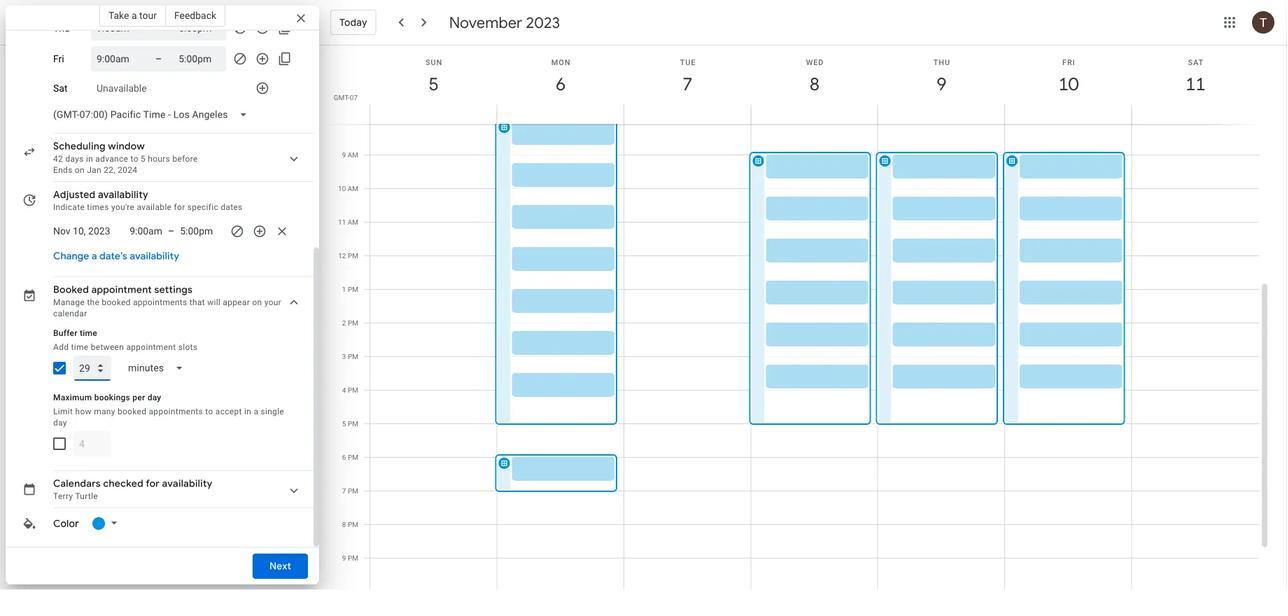 Task type: locate. For each thing, give the bounding box(es) containing it.
on inside "booked appointment settings manage the booked appointments that will appear on your calendar"
[[252, 298, 262, 307]]

1 horizontal spatial a
[[132, 9, 137, 21]]

availability up you're
[[98, 188, 148, 201]]

0 vertical spatial 9
[[936, 72, 946, 96]]

Start time on Fridays text field
[[97, 50, 139, 67]]

tour
[[139, 9, 157, 21]]

9 for 9 am
[[342, 151, 346, 159]]

calendar
[[53, 309, 87, 319]]

2 vertical spatial 8
[[342, 521, 346, 529]]

1 vertical spatial appointment
[[126, 342, 176, 352]]

pm right 2
[[348, 319, 358, 327]]

1 horizontal spatial 7
[[682, 72, 692, 96]]

appointment
[[91, 284, 152, 296], [126, 342, 176, 352]]

thursday, november 9 element
[[926, 68, 958, 100]]

7 up the '8 pm'
[[342, 487, 346, 495]]

availability inside button
[[130, 250, 179, 263]]

sat inside sat 11
[[1189, 58, 1204, 67]]

2 pm from the top
[[348, 285, 358, 294]]

2 horizontal spatial a
[[254, 407, 259, 417]]

tue 7
[[680, 58, 696, 96]]

1 vertical spatial appointments
[[149, 407, 203, 417]]

1 vertical spatial 5
[[141, 154, 146, 164]]

2 vertical spatial a
[[254, 407, 259, 417]]

0 vertical spatial –
[[155, 22, 162, 34]]

1 vertical spatial a
[[92, 250, 97, 263]]

0 vertical spatial 11
[[1185, 72, 1205, 96]]

0 vertical spatial 7
[[682, 72, 692, 96]]

1 horizontal spatial fri
[[1063, 58, 1076, 67]]

on
[[75, 165, 85, 175], [252, 298, 262, 307]]

0 horizontal spatial day
[[53, 418, 67, 428]]

6 pm from the top
[[348, 420, 358, 428]]

fri up friday, november 10 element
[[1063, 58, 1076, 67]]

availability for date's
[[130, 250, 179, 263]]

7
[[682, 72, 692, 96], [342, 487, 346, 495]]

color
[[53, 517, 79, 530]]

for
[[174, 202, 185, 212], [146, 478, 160, 490]]

booked right the
[[102, 298, 131, 307]]

pm up 9 pm
[[348, 521, 358, 529]]

appointment left slots
[[126, 342, 176, 352]]

1 vertical spatial 10
[[338, 184, 346, 193]]

– for fri
[[155, 53, 162, 64]]

42
[[53, 154, 63, 164]]

availability inside calendars checked for availability terry turtle
[[162, 478, 213, 490]]

adjusted
[[53, 188, 96, 201]]

am down 07
[[348, 117, 358, 126]]

1 pm from the top
[[348, 252, 358, 260]]

a left 'tour'
[[132, 9, 137, 21]]

in up jan at the left top of page
[[86, 154, 93, 164]]

2 vertical spatial 9
[[342, 554, 346, 563]]

7 pm from the top
[[348, 453, 358, 462]]

pm up the '8 pm'
[[348, 487, 358, 495]]

thu left start time on thursdays text box
[[53, 22, 70, 34]]

10 am
[[338, 184, 358, 193]]

sun 5
[[426, 58, 443, 96]]

2 vertical spatial availability
[[162, 478, 213, 490]]

9 column header
[[878, 46, 1006, 124]]

Start time text field
[[123, 223, 162, 239]]

8
[[809, 72, 819, 96], [342, 117, 346, 126], [342, 521, 346, 529]]

a inside button
[[132, 9, 137, 21]]

0 horizontal spatial for
[[146, 478, 160, 490]]

day right 'per'
[[148, 393, 161, 403]]

1 vertical spatial 6
[[342, 453, 346, 462]]

0 horizontal spatial 5
[[141, 154, 146, 164]]

on down days
[[75, 165, 85, 175]]

8 up 9 pm
[[342, 521, 346, 529]]

how
[[75, 407, 92, 417]]

time
[[80, 328, 97, 338], [71, 342, 89, 352]]

6 pm
[[342, 453, 358, 462]]

4 pm from the top
[[348, 353, 358, 361]]

10 inside column header
[[1058, 72, 1078, 96]]

feedback
[[174, 9, 216, 21]]

1 horizontal spatial 5
[[342, 420, 346, 428]]

0 vertical spatial 10
[[1058, 72, 1078, 96]]

for left specific
[[174, 202, 185, 212]]

1 vertical spatial day
[[53, 418, 67, 428]]

1 vertical spatial for
[[146, 478, 160, 490]]

fri left start time on fridays text box
[[53, 53, 64, 65]]

a
[[132, 9, 137, 21], [92, 250, 97, 263], [254, 407, 259, 417]]

5 pm from the top
[[348, 386, 358, 395]]

limit
[[53, 407, 73, 417]]

sat 11
[[1185, 58, 1205, 96]]

1 vertical spatial sat
[[53, 82, 68, 94]]

1 vertical spatial availability
[[130, 250, 179, 263]]

1 horizontal spatial in
[[244, 407, 251, 417]]

8 pm
[[342, 521, 358, 529]]

1 horizontal spatial day
[[148, 393, 161, 403]]

None field
[[48, 102, 259, 127], [117, 356, 195, 381], [48, 102, 259, 127], [117, 356, 195, 381]]

thu for thu 9
[[934, 58, 951, 67]]

1 vertical spatial on
[[252, 298, 262, 307]]

in inside scheduling window 42 days in advance to 5 hours before ends on jan 22, 2024
[[86, 154, 93, 164]]

1 vertical spatial 9
[[342, 151, 346, 159]]

2 am from the top
[[348, 151, 358, 159]]

1 horizontal spatial to
[[205, 407, 213, 417]]

3 am from the top
[[348, 184, 358, 193]]

availability for for
[[162, 478, 213, 490]]

tue
[[680, 58, 696, 67]]

2 vertical spatial –
[[168, 225, 174, 237]]

to up '2024'
[[131, 154, 138, 164]]

1 vertical spatial –
[[155, 53, 162, 64]]

8 column header
[[751, 46, 879, 124]]

0 horizontal spatial thu
[[53, 22, 70, 34]]

time right buffer
[[80, 328, 97, 338]]

6 down mon
[[555, 72, 565, 96]]

fri inside fri 10
[[1063, 58, 1076, 67]]

2 vertical spatial 5
[[342, 420, 346, 428]]

per
[[133, 393, 145, 403]]

10
[[1058, 72, 1078, 96], [338, 184, 346, 193]]

pm down the '8 pm'
[[348, 554, 358, 563]]

appointment inside buffer time add time between appointment slots
[[126, 342, 176, 352]]

checked
[[103, 478, 144, 490]]

time right add
[[71, 342, 89, 352]]

1 horizontal spatial 11
[[1185, 72, 1205, 96]]

07
[[350, 93, 358, 102]]

take a tour button
[[99, 4, 166, 27]]

0 vertical spatial 8
[[809, 72, 819, 96]]

a left single in the bottom left of the page
[[254, 407, 259, 417]]

9 pm from the top
[[348, 521, 358, 529]]

turtle
[[75, 492, 98, 501]]

– down 'tour'
[[155, 22, 162, 34]]

on inside scheduling window 42 days in advance to 5 hours before ends on jan 22, 2024
[[75, 165, 85, 175]]

0 vertical spatial availability
[[98, 188, 148, 201]]

8 down gmt-07
[[342, 117, 346, 126]]

appointments left accept
[[149, 407, 203, 417]]

1 vertical spatial in
[[244, 407, 251, 417]]

5 inside scheduling window 42 days in advance to 5 hours before ends on jan 22, 2024
[[141, 154, 146, 164]]

sat up saturday, november 11 element at the right top of page
[[1189, 58, 1204, 67]]

am for 11 am
[[348, 218, 358, 227]]

sat for sat
[[53, 82, 68, 94]]

6 up 7 pm
[[342, 453, 346, 462]]

4 am from the top
[[348, 218, 358, 227]]

appointments
[[133, 298, 187, 307], [149, 407, 203, 417]]

booked down 'per'
[[118, 407, 147, 417]]

11
[[1185, 72, 1205, 96], [338, 218, 346, 227]]

5
[[428, 72, 438, 96], [141, 154, 146, 164], [342, 420, 346, 428]]

0 vertical spatial to
[[131, 154, 138, 164]]

grid
[[325, 46, 1271, 590]]

am
[[348, 117, 358, 126], [348, 151, 358, 159], [348, 184, 358, 193], [348, 218, 358, 227]]

am up 12 pm
[[348, 218, 358, 227]]

wednesday, november 8 element
[[799, 68, 831, 100]]

6 column header
[[497, 46, 624, 124]]

accept
[[216, 407, 242, 417]]

0 vertical spatial appointment
[[91, 284, 152, 296]]

sat up scheduling on the top
[[53, 82, 68, 94]]

1 vertical spatial time
[[71, 342, 89, 352]]

0 vertical spatial appointments
[[133, 298, 187, 307]]

5 down sun
[[428, 72, 438, 96]]

pm up 6 pm
[[348, 420, 358, 428]]

pm right 3
[[348, 353, 358, 361]]

0 horizontal spatial 10
[[338, 184, 346, 193]]

between
[[91, 342, 124, 352]]

0 horizontal spatial on
[[75, 165, 85, 175]]

a left date's
[[92, 250, 97, 263]]

1 horizontal spatial 6
[[555, 72, 565, 96]]

0 vertical spatial a
[[132, 9, 137, 21]]

1 pm
[[342, 285, 358, 294]]

pm right "12"
[[348, 252, 358, 260]]

a for change
[[92, 250, 97, 263]]

0 vertical spatial for
[[174, 202, 185, 212]]

10 pm from the top
[[348, 554, 358, 563]]

– left the end time text box
[[168, 225, 174, 237]]

1 horizontal spatial thu
[[934, 58, 951, 67]]

9 inside thu 9
[[936, 72, 946, 96]]

1 am from the top
[[348, 117, 358, 126]]

5 down 4
[[342, 420, 346, 428]]

– right start time on fridays text box
[[155, 53, 162, 64]]

1 vertical spatial thu
[[934, 58, 951, 67]]

availability right the checked at left
[[162, 478, 213, 490]]

calendars
[[53, 478, 101, 490]]

4 pm
[[342, 386, 358, 395]]

pm for 2 pm
[[348, 319, 358, 327]]

1 vertical spatial booked
[[118, 407, 147, 417]]

5 inside sun 5
[[428, 72, 438, 96]]

appointment up the
[[91, 284, 152, 296]]

0 horizontal spatial in
[[86, 154, 93, 164]]

november 2023
[[449, 13, 560, 32]]

0 vertical spatial 6
[[555, 72, 565, 96]]

to
[[131, 154, 138, 164], [205, 407, 213, 417]]

8 down wed
[[809, 72, 819, 96]]

1 vertical spatial 7
[[342, 487, 346, 495]]

3
[[342, 353, 346, 361]]

1 horizontal spatial 10
[[1058, 72, 1078, 96]]

1 horizontal spatial sat
[[1189, 58, 1204, 67]]

1 horizontal spatial for
[[174, 202, 185, 212]]

in inside maximum bookings per day limit how many booked appointments to accept in a single day
[[244, 407, 251, 417]]

1 horizontal spatial on
[[252, 298, 262, 307]]

0 horizontal spatial 7
[[342, 487, 346, 495]]

availability inside adjusted availability indicate times you're available for specific dates
[[98, 188, 148, 201]]

0 horizontal spatial to
[[131, 154, 138, 164]]

november
[[449, 13, 523, 32]]

– for thu
[[155, 22, 162, 34]]

5 left hours
[[141, 154, 146, 164]]

0 horizontal spatial 11
[[338, 218, 346, 227]]

in right accept
[[244, 407, 251, 417]]

Date text field
[[53, 223, 111, 239]]

day down limit
[[53, 418, 67, 428]]

0 vertical spatial thu
[[53, 22, 70, 34]]

a inside button
[[92, 250, 97, 263]]

day
[[148, 393, 161, 403], [53, 418, 67, 428]]

2024
[[118, 165, 137, 175]]

friday, november 10 element
[[1053, 68, 1085, 100]]

0 horizontal spatial fri
[[53, 53, 64, 65]]

0 vertical spatial 5
[[428, 72, 438, 96]]

0 vertical spatial sat
[[1189, 58, 1204, 67]]

am down the 9 am
[[348, 184, 358, 193]]

–
[[155, 22, 162, 34], [155, 53, 162, 64], [168, 225, 174, 237]]

to left accept
[[205, 407, 213, 417]]

0 horizontal spatial a
[[92, 250, 97, 263]]

change a date's availability
[[53, 250, 179, 263]]

thu
[[53, 22, 70, 34], [934, 58, 951, 67]]

tuesday, november 7 element
[[672, 68, 704, 100]]

thu up thursday, november 9 element
[[934, 58, 951, 67]]

10 column header
[[1005, 46, 1133, 124]]

3 pm from the top
[[348, 319, 358, 327]]

2
[[342, 319, 346, 327]]

2 horizontal spatial 5
[[428, 72, 438, 96]]

1 vertical spatial to
[[205, 407, 213, 417]]

thu for thu
[[53, 22, 70, 34]]

1 vertical spatial 8
[[342, 117, 346, 126]]

appear
[[223, 298, 250, 307]]

sat
[[1189, 58, 1204, 67], [53, 82, 68, 94]]

booked appointment settings manage the booked appointments that will appear on your calendar
[[53, 284, 281, 319]]

availability
[[98, 188, 148, 201], [130, 250, 179, 263], [162, 478, 213, 490]]

availability down start time 'text box'
[[130, 250, 179, 263]]

3 pm
[[342, 353, 358, 361]]

single
[[261, 407, 284, 417]]

pm right 4
[[348, 386, 358, 395]]

0 horizontal spatial sat
[[53, 82, 68, 94]]

0 vertical spatial in
[[86, 154, 93, 164]]

grid containing 5
[[325, 46, 1271, 590]]

2023
[[526, 13, 560, 32]]

fri
[[53, 53, 64, 65], [1063, 58, 1076, 67]]

pm right 1
[[348, 285, 358, 294]]

sat for sat 11
[[1189, 58, 1204, 67]]

today button
[[330, 6, 376, 39]]

6
[[555, 72, 565, 96], [342, 453, 346, 462]]

before
[[173, 154, 198, 164]]

on left your
[[252, 298, 262, 307]]

appointments down settings
[[133, 298, 187, 307]]

pm down 5 pm
[[348, 453, 358, 462]]

for right the checked at left
[[146, 478, 160, 490]]

0 vertical spatial on
[[75, 165, 85, 175]]

4
[[342, 386, 346, 395]]

in
[[86, 154, 93, 164], [244, 407, 251, 417]]

thu inside 9 column header
[[934, 58, 951, 67]]

pm
[[348, 252, 358, 260], [348, 285, 358, 294], [348, 319, 358, 327], [348, 353, 358, 361], [348, 386, 358, 395], [348, 420, 358, 428], [348, 453, 358, 462], [348, 487, 358, 495], [348, 521, 358, 529], [348, 554, 358, 563]]

8 pm from the top
[[348, 487, 358, 495]]

7 down tue
[[682, 72, 692, 96]]

am down '8 am'
[[348, 151, 358, 159]]

0 vertical spatial booked
[[102, 298, 131, 307]]

gmt-
[[334, 93, 350, 102]]

settings
[[154, 284, 193, 296]]



Task type: vqa. For each thing, say whether or not it's contained in the screenshot.
right 14
no



Task type: describe. For each thing, give the bounding box(es) containing it.
1 vertical spatial 11
[[338, 218, 346, 227]]

11 am
[[338, 218, 358, 227]]

saturday, november 11 element
[[1180, 68, 1212, 100]]

booked inside maximum bookings per day limit how many booked appointments to accept in a single day
[[118, 407, 147, 417]]

booked inside "booked appointment settings manage the booked appointments that will appear on your calendar"
[[102, 298, 131, 307]]

dates
[[221, 202, 243, 212]]

9 for 9 pm
[[342, 554, 346, 563]]

scheduling window 42 days in advance to 5 hours before ends on jan 22, 2024
[[53, 140, 198, 175]]

pm for 3 pm
[[348, 353, 358, 361]]

End time on Thursdays text field
[[179, 20, 221, 36]]

8 for 8 am
[[342, 117, 346, 126]]

am for 9 am
[[348, 151, 358, 159]]

sunday, november 5 element
[[418, 68, 450, 100]]

9 pm
[[342, 554, 358, 563]]

that
[[190, 298, 205, 307]]

7 column header
[[624, 46, 751, 124]]

indicate
[[53, 202, 85, 212]]

booked
[[53, 284, 89, 296]]

5 pm
[[342, 420, 358, 428]]

buffer
[[53, 328, 78, 338]]

appointments inside "booked appointment settings manage the booked appointments that will appear on your calendar"
[[133, 298, 187, 307]]

monday, november 6 element
[[545, 68, 577, 100]]

your
[[264, 298, 281, 307]]

fri for fri 10
[[1063, 58, 1076, 67]]

a for take
[[132, 9, 137, 21]]

5 column header
[[370, 46, 497, 124]]

appointments inside maximum bookings per day limit how many booked appointments to accept in a single day
[[149, 407, 203, 417]]

Maximum bookings per day number field
[[79, 431, 106, 457]]

wed
[[806, 58, 824, 67]]

advance
[[95, 154, 128, 164]]

2 pm
[[342, 319, 358, 327]]

pm for 12 pm
[[348, 252, 358, 260]]

specific
[[187, 202, 218, 212]]

maximum bookings per day limit how many booked appointments to accept in a single day
[[53, 393, 284, 428]]

calendars checked for availability terry turtle
[[53, 478, 213, 501]]

date's
[[100, 250, 127, 263]]

8 inside wed 8
[[809, 72, 819, 96]]

buffer time add time between appointment slots
[[53, 328, 198, 352]]

8 for 8 pm
[[342, 521, 346, 529]]

days
[[65, 154, 84, 164]]

to inside scheduling window 42 days in advance to 5 hours before ends on jan 22, 2024
[[131, 154, 138, 164]]

pm for 6 pm
[[348, 453, 358, 462]]

many
[[94, 407, 115, 417]]

8 am
[[342, 117, 358, 126]]

slots
[[178, 342, 198, 352]]

fri for fri
[[53, 53, 64, 65]]

11 column header
[[1132, 46, 1260, 124]]

pm for 5 pm
[[348, 420, 358, 428]]

1
[[342, 285, 346, 294]]

wed 8
[[806, 58, 824, 96]]

you're
[[111, 202, 135, 212]]

for inside adjusted availability indicate times you're available for specific dates
[[174, 202, 185, 212]]

End time text field
[[180, 223, 219, 239]]

pm for 1 pm
[[348, 285, 358, 294]]

appointment inside "booked appointment settings manage the booked appointments that will appear on your calendar"
[[91, 284, 152, 296]]

6 inside mon 6
[[555, 72, 565, 96]]

window
[[108, 140, 145, 153]]

take a tour
[[108, 9, 157, 21]]

the
[[87, 298, 99, 307]]

manage
[[53, 298, 85, 307]]

take
[[108, 9, 129, 21]]

mon
[[552, 58, 571, 67]]

gmt-07
[[334, 93, 358, 102]]

change
[[53, 250, 89, 263]]

scheduling
[[53, 140, 106, 153]]

sun
[[426, 58, 443, 67]]

0 vertical spatial time
[[80, 328, 97, 338]]

feedback button
[[166, 4, 226, 27]]

Start time on Thursdays text field
[[97, 20, 139, 36]]

am for 8 am
[[348, 117, 358, 126]]

7 inside tue 7
[[682, 72, 692, 96]]

hours
[[148, 154, 170, 164]]

times
[[87, 202, 109, 212]]

a inside maximum bookings per day limit how many booked appointments to accept in a single day
[[254, 407, 259, 417]]

11 inside "column header"
[[1185, 72, 1205, 96]]

ends
[[53, 165, 73, 175]]

to inside maximum bookings per day limit how many booked appointments to accept in a single day
[[205, 407, 213, 417]]

pm for 8 pm
[[348, 521, 358, 529]]

7 pm
[[342, 487, 358, 495]]

maximum
[[53, 393, 92, 403]]

12
[[338, 252, 346, 260]]

adjusted availability indicate times you're available for specific dates
[[53, 188, 243, 212]]

for inside calendars checked for availability terry turtle
[[146, 478, 160, 490]]

terry
[[53, 492, 73, 501]]

pm for 4 pm
[[348, 386, 358, 395]]

22,
[[104, 165, 115, 175]]

unavailable
[[97, 82, 147, 94]]

add
[[53, 342, 69, 352]]

next
[[269, 560, 291, 573]]

0 vertical spatial day
[[148, 393, 161, 403]]

bookings
[[94, 393, 130, 403]]

End time on Fridays text field
[[179, 50, 221, 67]]

0 horizontal spatial 6
[[342, 453, 346, 462]]

Buffer time number field
[[79, 356, 106, 381]]

today
[[340, 16, 367, 29]]

change a date's availability button
[[48, 244, 185, 269]]

jan
[[87, 165, 101, 175]]

mon 6
[[552, 58, 571, 96]]

am for 10 am
[[348, 184, 358, 193]]

pm for 9 pm
[[348, 554, 358, 563]]

next button
[[253, 550, 308, 583]]

will
[[207, 298, 221, 307]]

thu 9
[[934, 58, 951, 96]]

available
[[137, 202, 172, 212]]

12 pm
[[338, 252, 358, 260]]

pm for 7 pm
[[348, 487, 358, 495]]

fri 10
[[1058, 58, 1078, 96]]



